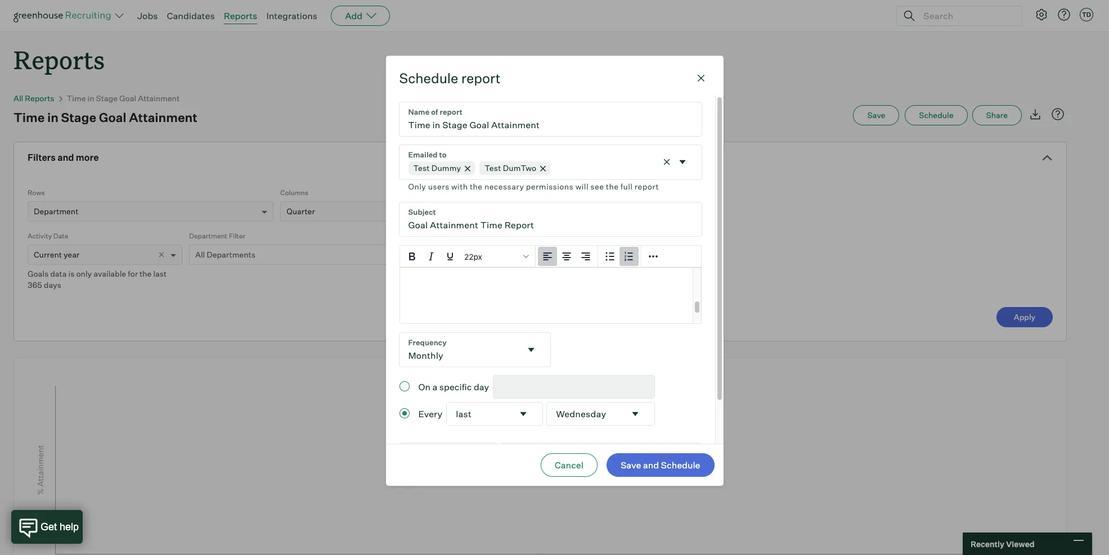 Task type: describe. For each thing, give the bounding box(es) containing it.
cancel
[[555, 460, 584, 471]]

cancel button
[[541, 454, 598, 478]]

22px
[[464, 252, 482, 261]]

every
[[419, 408, 443, 420]]

365
[[28, 280, 42, 290]]

activity
[[28, 232, 52, 240]]

reports link
[[224, 10, 257, 21]]

department option
[[34, 207, 78, 216]]

save button
[[854, 105, 900, 126]]

On a specific day text field
[[494, 376, 645, 398]]

goals data is only available for the last 365 days
[[28, 269, 167, 290]]

save and schedule this report to revisit it! element
[[854, 105, 905, 126]]

current year option
[[34, 250, 80, 260]]

report inside field
[[635, 182, 659, 191]]

0 vertical spatial toggle flyout image
[[677, 157, 688, 168]]

all departments
[[195, 250, 256, 260]]

jobs
[[137, 10, 158, 21]]

specific
[[440, 381, 472, 393]]

integrations
[[266, 10, 318, 21]]

quarter
[[287, 207, 315, 216]]

2 vertical spatial toggle flyout image
[[518, 408, 529, 420]]

0 vertical spatial report
[[461, 70, 501, 87]]

department for department filter
[[189, 232, 227, 240]]

goals
[[28, 269, 49, 279]]

schedule report
[[399, 70, 501, 87]]

rows
[[28, 189, 45, 197]]

departments
[[207, 250, 256, 260]]

only
[[408, 182, 426, 191]]

save and schedule button
[[607, 454, 715, 478]]

schedule for schedule
[[919, 110, 954, 120]]

add
[[345, 10, 363, 21]]

is
[[68, 269, 75, 279]]

only users with the necessary permissions will see the full report
[[408, 182, 659, 191]]

1 toolbar from the left
[[536, 246, 598, 268]]

greenhouse recruiting image
[[14, 9, 115, 23]]

schedule button
[[905, 105, 968, 126]]

2 toolbar from the left
[[598, 246, 641, 268]]

with
[[451, 182, 468, 191]]

last
[[153, 269, 167, 279]]

full
[[621, 182, 633, 191]]

toggle flyout image
[[630, 408, 641, 420]]

0 vertical spatial reports
[[224, 10, 257, 21]]

filters
[[28, 152, 56, 163]]

×
[[158, 248, 165, 260]]

td button
[[1078, 6, 1096, 24]]

Search text field
[[921, 8, 1012, 24]]

all for all departments
[[195, 250, 205, 260]]

1 horizontal spatial schedule
[[661, 460, 701, 471]]

clear selection image
[[661, 157, 672, 168]]

xychart image
[[28, 358, 1053, 556]]

current year
[[34, 250, 80, 260]]

share
[[987, 110, 1008, 120]]

the inside "goals data is only available for the last 365 days"
[[140, 269, 152, 279]]

candidates
[[167, 10, 215, 21]]

test for test dummy
[[413, 163, 430, 173]]

td button
[[1080, 8, 1094, 21]]

dummy
[[432, 163, 461, 173]]

1 vertical spatial in
[[47, 110, 59, 125]]

department for department
[[34, 207, 78, 216]]

filters and more
[[28, 152, 99, 163]]

none field toggle flyout
[[547, 403, 654, 425]]

save for save and schedule
[[621, 460, 641, 471]]



Task type: locate. For each thing, give the bounding box(es) containing it.
reports
[[224, 10, 257, 21], [14, 43, 105, 76], [25, 94, 54, 103]]

0 horizontal spatial report
[[461, 70, 501, 87]]

0 horizontal spatial the
[[140, 269, 152, 279]]

integrations link
[[266, 10, 318, 21]]

schedule for schedule report
[[399, 70, 458, 87]]

all reports link
[[14, 94, 54, 103]]

apply button
[[997, 307, 1053, 328]]

save for save
[[868, 110, 886, 120]]

time down all reports link
[[14, 110, 45, 125]]

0 vertical spatial department
[[34, 207, 78, 216]]

the left full
[[606, 182, 619, 191]]

1 vertical spatial toggle flyout image
[[526, 344, 537, 356]]

1 vertical spatial report
[[635, 182, 659, 191]]

close modal icon image
[[694, 71, 708, 85]]

all for all reports
[[14, 94, 23, 103]]

1 vertical spatial all
[[195, 250, 205, 260]]

td
[[1082, 11, 1092, 19]]

1 horizontal spatial report
[[635, 182, 659, 191]]

22px button
[[460, 247, 533, 266]]

stage
[[96, 94, 118, 103], [61, 110, 96, 125]]

on a specific day
[[419, 381, 489, 393]]

2 horizontal spatial schedule
[[919, 110, 954, 120]]

1 horizontal spatial save
[[868, 110, 886, 120]]

configure image
[[1035, 8, 1049, 21]]

1 vertical spatial reports
[[14, 43, 105, 76]]

download image
[[1029, 108, 1043, 121]]

save
[[868, 110, 886, 120], [621, 460, 641, 471]]

0 horizontal spatial save
[[621, 460, 641, 471]]

22px toolbar
[[400, 246, 536, 268]]

1 vertical spatial and
[[643, 460, 659, 471]]

22px group
[[400, 246, 701, 268]]

1 vertical spatial time in stage goal attainment
[[14, 110, 197, 125]]

toggle flyout image up on a specific day text box
[[526, 344, 537, 356]]

the
[[470, 182, 483, 191], [606, 182, 619, 191], [140, 269, 152, 279]]

2 vertical spatial reports
[[25, 94, 54, 103]]

for
[[128, 269, 138, 279]]

activity date
[[28, 232, 68, 240]]

report
[[461, 70, 501, 87], [635, 182, 659, 191]]

permissions
[[526, 182, 574, 191]]

see
[[591, 182, 604, 191]]

on
[[419, 381, 431, 393]]

1 vertical spatial stage
[[61, 110, 96, 125]]

test
[[413, 163, 430, 173], [485, 163, 501, 173]]

toggle flyout image down on a specific day text box
[[518, 408, 529, 420]]

0 vertical spatial save
[[868, 110, 886, 120]]

viewed
[[1006, 540, 1035, 549]]

0 vertical spatial stage
[[96, 94, 118, 103]]

attainment
[[138, 94, 180, 103], [129, 110, 197, 125]]

0 vertical spatial time
[[67, 94, 86, 103]]

1 horizontal spatial the
[[470, 182, 483, 191]]

department up date
[[34, 207, 78, 216]]

department
[[34, 207, 78, 216], [189, 232, 227, 240]]

days
[[44, 280, 61, 290]]

day
[[474, 381, 489, 393]]

0 horizontal spatial time
[[14, 110, 45, 125]]

0 vertical spatial schedule
[[399, 70, 458, 87]]

recently
[[971, 540, 1005, 549]]

and inside button
[[643, 460, 659, 471]]

dumtwo
[[503, 163, 537, 173]]

toggle flyout image
[[677, 157, 688, 168], [526, 344, 537, 356], [518, 408, 529, 420]]

0 horizontal spatial department
[[34, 207, 78, 216]]

and for filters
[[58, 152, 74, 163]]

the right for
[[140, 269, 152, 279]]

0 horizontal spatial schedule
[[399, 70, 458, 87]]

0 horizontal spatial all
[[14, 94, 23, 103]]

1 vertical spatial goal
[[99, 110, 126, 125]]

0 vertical spatial and
[[58, 152, 74, 163]]

time
[[67, 94, 86, 103], [14, 110, 45, 125]]

1 test from the left
[[413, 163, 430, 173]]

and for save
[[643, 460, 659, 471]]

1 vertical spatial save
[[621, 460, 641, 471]]

filter
[[229, 232, 245, 240]]

test up necessary
[[485, 163, 501, 173]]

save and schedule
[[621, 460, 701, 471]]

None text field
[[399, 102, 702, 136], [399, 202, 702, 236], [399, 333, 521, 367], [547, 403, 625, 425], [399, 102, 702, 136], [399, 202, 702, 236], [399, 333, 521, 367], [547, 403, 625, 425]]

goal
[[119, 94, 136, 103], [99, 110, 126, 125]]

toolbar
[[536, 246, 598, 268], [598, 246, 641, 268]]

schedule
[[399, 70, 458, 87], [919, 110, 954, 120], [661, 460, 701, 471]]

0 vertical spatial all
[[14, 94, 23, 103]]

time in stage goal attainment link
[[67, 94, 180, 103]]

1 horizontal spatial department
[[189, 232, 227, 240]]

time in stage goal attainment
[[67, 94, 180, 103], [14, 110, 197, 125]]

2 horizontal spatial the
[[606, 182, 619, 191]]

1 horizontal spatial in
[[88, 94, 94, 103]]

None text field
[[447, 403, 513, 425]]

faq image
[[1052, 108, 1065, 121]]

available
[[94, 269, 126, 279]]

a
[[433, 381, 438, 393]]

apply
[[1014, 313, 1036, 322]]

test up only
[[413, 163, 430, 173]]

toggle flyout image right clear selection icon
[[677, 157, 688, 168]]

add button
[[331, 6, 390, 26]]

1 vertical spatial schedule
[[919, 110, 954, 120]]

0 vertical spatial in
[[88, 94, 94, 103]]

0 vertical spatial goal
[[119, 94, 136, 103]]

none field on a specific day
[[494, 376, 654, 398]]

current
[[34, 250, 62, 260]]

only
[[76, 269, 92, 279]]

data
[[50, 269, 67, 279]]

1 horizontal spatial time
[[67, 94, 86, 103]]

test dummy
[[413, 163, 461, 173]]

1 horizontal spatial all
[[195, 250, 205, 260]]

more
[[76, 152, 99, 163]]

and
[[58, 152, 74, 163], [643, 460, 659, 471]]

share button
[[972, 105, 1022, 126]]

0 vertical spatial attainment
[[138, 94, 180, 103]]

0 vertical spatial time in stage goal attainment
[[67, 94, 180, 103]]

in
[[88, 94, 94, 103], [47, 110, 59, 125]]

1 vertical spatial attainment
[[129, 110, 197, 125]]

1 horizontal spatial and
[[643, 460, 659, 471]]

none field clear selection
[[399, 145, 702, 193]]

1 vertical spatial department
[[189, 232, 227, 240]]

jobs link
[[137, 10, 158, 21]]

none field containing test dummy
[[399, 145, 702, 193]]

all reports
[[14, 94, 54, 103]]

test dumtwo
[[485, 163, 537, 173]]

necessary
[[485, 182, 524, 191]]

date
[[53, 232, 68, 240]]

0 horizontal spatial test
[[413, 163, 430, 173]]

None field
[[399, 145, 702, 193], [399, 333, 551, 367], [494, 376, 654, 398], [447, 403, 543, 425], [547, 403, 654, 425], [399, 443, 497, 477], [502, 443, 702, 477], [399, 333, 551, 367], [447, 403, 543, 425], [399, 443, 497, 477], [502, 443, 702, 477]]

2 test from the left
[[485, 163, 501, 173]]

columns
[[280, 189, 308, 197]]

0 horizontal spatial and
[[58, 152, 74, 163]]

department filter
[[189, 232, 245, 240]]

0 horizontal spatial in
[[47, 110, 59, 125]]

candidates link
[[167, 10, 215, 21]]

department up all departments
[[189, 232, 227, 240]]

recently viewed
[[971, 540, 1035, 549]]

test for test dumtwo
[[485, 163, 501, 173]]

year
[[64, 250, 80, 260]]

1 vertical spatial time
[[14, 110, 45, 125]]

2 vertical spatial schedule
[[661, 460, 701, 471]]

time right all reports link
[[67, 94, 86, 103]]

all
[[14, 94, 23, 103], [195, 250, 205, 260]]

1 horizontal spatial test
[[485, 163, 501, 173]]

quarter option
[[287, 207, 315, 216]]

users
[[428, 182, 450, 191]]

will
[[576, 182, 589, 191]]

the right with in the left of the page
[[470, 182, 483, 191]]



Task type: vqa. For each thing, say whether or not it's contained in the screenshot.
the "all reports" link
yes



